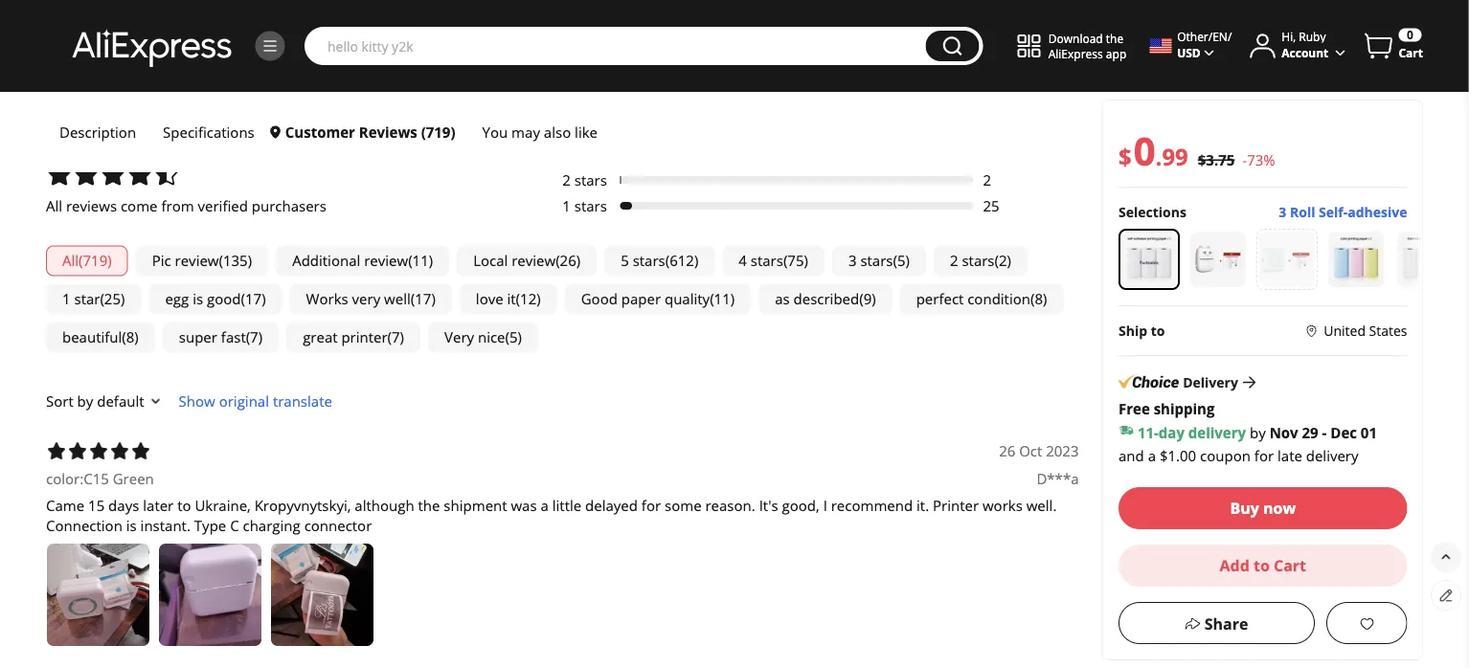 Task type: vqa. For each thing, say whether or not it's contained in the screenshot.


Task type: locate. For each thing, give the bounding box(es) containing it.
color:c15
[[46, 469, 109, 489]]

very nice ( 5 )
[[445, 328, 522, 348]]

17 for well
[[415, 290, 432, 309]]

0 horizontal spatial 5
[[510, 328, 518, 348]]

17 right well
[[415, 290, 432, 309]]

1 vertical spatial -
[[1322, 423, 1327, 442]]

stars left 612
[[633, 251, 666, 271]]

4 left 75 on the right top of page
[[739, 251, 747, 271]]

9 down 3 stars ( 5 )
[[864, 290, 872, 309]]

1 horizontal spatial 1
[[563, 196, 571, 216]]

hi,
[[1282, 29, 1297, 44]]

returns
[[1152, 526, 1201, 546]]

a inside the came 15 days later to ukraine, kropyvnytskyi, although the shipment was a little delayed for some reason. it's good, i recommend it. printer works well. connection is instant. type c charging connector
[[541, 497, 549, 516]]

on-
[[1213, 526, 1237, 546]]

ship to
[[1119, 322, 1165, 340]]

8 right the 'condition'
[[1035, 290, 1044, 309]]

1 horizontal spatial 17
[[415, 290, 432, 309]]

works very well ( 17 )
[[306, 290, 436, 309]]

) left 2 stars ( 2 )
[[906, 251, 910, 271]]

green
[[113, 469, 154, 489]]

specifications
[[163, 122, 255, 142]]

customer reviews (719)
[[46, 23, 273, 49], [285, 122, 456, 142]]

1 horizontal spatial the
[[1107, 30, 1124, 46]]

0 horizontal spatial 7
[[250, 328, 258, 348]]

( for as described ( 9 )
[[860, 290, 864, 309]]

1 for 1 star ( 25 )
[[62, 290, 71, 309]]

1 vertical spatial 11
[[714, 290, 731, 309]]

- right 29
[[1322, 423, 1327, 442]]

by right 'sort'
[[77, 392, 93, 411]]

1 horizontal spatial 7
[[392, 328, 400, 348]]

0 vertical spatial to
[[1151, 322, 1165, 340]]

quality
[[665, 290, 710, 309]]

stars left 75 on the right top of page
[[751, 251, 784, 271]]

$
[[1119, 141, 1132, 172]]

0 vertical spatial 11
[[413, 251, 429, 271]]

- for day
[[1322, 423, 1327, 442]]

d***a
[[1037, 469, 1079, 489]]

( for 2 stars ( 2 )
[[995, 251, 999, 271]]

oct
[[1020, 442, 1043, 462]]

show original translate
[[179, 392, 332, 411]]

) up the 'condition'
[[1008, 251, 1012, 271]]

free
[[1119, 399, 1150, 419], [1119, 526, 1148, 546]]

to right later
[[177, 497, 191, 516]]

2 · from the left
[[1344, 526, 1348, 546]]

a right 'and'
[[1148, 446, 1156, 465]]

app
[[1107, 45, 1127, 61]]

0 vertical spatial a
[[1148, 446, 1156, 465]]

0 horizontal spatial is
[[126, 516, 137, 536]]

2 free from the top
[[1119, 526, 1148, 546]]

great printer ( 7 )
[[303, 328, 404, 348]]

3 left roll
[[1279, 203, 1287, 221]]

1 vertical spatial all
[[62, 251, 79, 271]]

original
[[219, 392, 269, 411]]

2 up the 'condition'
[[999, 251, 1008, 271]]

2 review from the left
[[364, 251, 408, 271]]

17 right good
[[245, 290, 262, 309]]

printer
[[933, 497, 979, 516]]

1 review from the left
[[175, 251, 219, 271]]

1 vertical spatial a
[[541, 497, 549, 516]]

buyer
[[1352, 526, 1391, 546]]

0
[[1408, 27, 1414, 43], [1134, 124, 1156, 176]]

1 vertical spatial free
[[1119, 526, 1148, 546]]

1 vertical spatial 8
[[126, 328, 134, 348]]

for inside the came 15 days later to ukraine, kropyvnytskyi, although the shipment was a little delayed for some reason. it's good, i recommend it. printer works well. connection is instant. type c charging connector
[[642, 497, 661, 516]]

1 free from the top
[[1119, 399, 1150, 419]]

1sqid_b image
[[262, 37, 279, 55]]

) right 'fast' in the left of the page
[[258, 328, 263, 348]]

0 horizontal spatial customer reviews (719)
[[46, 23, 273, 49]]

come
[[121, 196, 158, 216]]

download
[[1049, 30, 1104, 46]]

1 vertical spatial customer reviews (719)
[[285, 122, 456, 142]]

described
[[794, 290, 860, 309]]

4 stars
[[563, 119, 607, 138]]

buy now
[[1230, 498, 1296, 519]]

0 horizontal spatial to
[[177, 497, 191, 516]]

7 for great printer ( 7 )
[[392, 328, 400, 348]]

all
[[46, 196, 62, 216], [62, 251, 79, 271]]

3 for 3 roll self-adhesive
[[1279, 203, 1287, 221]]

delivery down dec
[[1306, 446, 1359, 465]]

0 horizontal spatial 3
[[849, 251, 857, 271]]

3 for 3 stars ( 5 )
[[849, 251, 857, 271]]

account
[[1282, 44, 1329, 60]]

0 horizontal spatial 25
[[104, 290, 121, 309]]

0 vertical spatial delivery
[[1189, 423, 1246, 442]]

) for 4 stars ( 75 )
[[804, 251, 809, 271]]

local review ( 26 )
[[474, 251, 581, 271]]

other/ en /
[[1178, 29, 1233, 44]]

1 vertical spatial 4
[[739, 251, 747, 271]]

specifications link
[[150, 114, 268, 150]]

8 right beautiful
[[126, 328, 134, 348]]

) for 5 stars ( 612 )
[[695, 251, 699, 271]]

review up well
[[364, 251, 408, 271]]

) for 1 star ( 25 )
[[121, 290, 125, 309]]

0 horizontal spatial 0
[[1134, 124, 1156, 176]]

(
[[79, 251, 83, 271], [219, 251, 223, 271], [408, 251, 413, 271], [556, 251, 560, 271], [666, 251, 670, 271], [784, 251, 788, 271], [894, 251, 898, 271], [995, 251, 999, 271], [100, 290, 104, 309], [241, 290, 245, 309], [411, 290, 415, 309], [516, 290, 520, 309], [710, 290, 714, 309], [860, 290, 864, 309], [1031, 290, 1035, 309], [122, 328, 126, 348], [246, 328, 250, 348], [388, 328, 392, 348], [506, 328, 510, 348]]

4 for 4 stars ( 75 )
[[739, 251, 747, 271]]

1 horizontal spatial 3
[[1279, 203, 1287, 221]]

8
[[1035, 290, 1044, 309], [126, 328, 134, 348]]

to right ship on the right
[[1151, 322, 1165, 340]]

) up "egg is good ( 17 )"
[[248, 251, 252, 271]]

) up as described ( 9 )
[[804, 251, 809, 271]]

0 vertical spatial customer
[[46, 23, 139, 49]]

reviews
[[66, 196, 117, 216]]

1 vertical spatial customer
[[285, 122, 355, 142]]

1 vertical spatial 25
[[104, 290, 121, 309]]

1 vertical spatial is
[[126, 516, 137, 536]]

15
[[88, 497, 105, 516]]

en
[[1213, 29, 1228, 44]]

stars up perfect condition ( 8 ) on the right top of the page
[[962, 251, 995, 271]]

None text field
[[1146, 625, 1176, 648]]

the right download
[[1107, 30, 1124, 46]]

1 horizontal spatial by
[[1250, 423, 1266, 442]]

11-
[[1138, 423, 1159, 442]]

the right 'although'
[[418, 497, 440, 516]]

1 horizontal spatial -
[[1322, 423, 1327, 442]]

0 vertical spatial 4
[[563, 119, 571, 138]]

0 horizontal spatial review
[[175, 251, 219, 271]]

) for pic review ( 135 )
[[248, 251, 252, 271]]

to inside add to cart button
[[1254, 556, 1270, 576]]

2 horizontal spatial review
[[512, 251, 556, 271]]

free left the returns at the bottom of the page
[[1119, 526, 1148, 546]]

25
[[984, 196, 1000, 216], [104, 290, 121, 309]]

) for local review ( 26 )
[[577, 251, 581, 271]]

1 horizontal spatial reviews
[[359, 122, 418, 142]]

26 oct 2023
[[1000, 442, 1079, 462]]

stars up as described ( 9 )
[[861, 251, 894, 271]]

3 review from the left
[[512, 251, 556, 271]]

2 17 from the left
[[415, 290, 432, 309]]

to inside the came 15 days later to ukraine, kropyvnytskyi, although the shipment was a little delayed for some reason. it's good, i recommend it. printer works well. connection is instant. type c charging connector
[[177, 497, 191, 516]]

as described ( 9 )
[[775, 290, 876, 309]]

delayed
[[586, 497, 638, 516]]

1 horizontal spatial ·
[[1344, 526, 1348, 546]]

0 horizontal spatial 1
[[62, 290, 71, 309]]

late
[[1278, 446, 1303, 465]]

cart inside button
[[1274, 556, 1307, 576]]

customer
[[46, 23, 139, 49], [285, 122, 355, 142]]

0 horizontal spatial for
[[642, 497, 661, 516]]

) down 1 stars
[[577, 251, 581, 271]]

for down 11-day delivery by nov 29 - dec 01
[[1255, 446, 1274, 465]]

4 left like in the left top of the page
[[563, 119, 571, 138]]

a right was on the left bottom
[[541, 497, 549, 516]]

review right pic
[[175, 251, 219, 271]]

1 horizontal spatial to
[[1151, 322, 1165, 340]]

is left later
[[126, 516, 137, 536]]

) right the 'condition'
[[1044, 290, 1048, 309]]

1 for 1 stars
[[563, 196, 571, 216]]

0 horizontal spatial 4
[[563, 119, 571, 138]]

( for pic review ( 135 )
[[219, 251, 223, 271]]

2 vertical spatial to
[[1254, 556, 1270, 576]]

2 7 from the left
[[392, 328, 400, 348]]

None button
[[926, 31, 980, 61]]

( for love it ( 12 )
[[516, 290, 520, 309]]

states
[[1369, 322, 1408, 340]]

by left nov
[[1250, 423, 1266, 442]]

3 up described
[[849, 251, 857, 271]]

ship
[[1119, 322, 1148, 340]]

9 right .
[[1175, 141, 1189, 172]]

0 vertical spatial 1
[[563, 196, 571, 216]]

1 horizontal spatial 11
[[714, 290, 731, 309]]

1 left star
[[62, 290, 71, 309]]

all for all ( 719 )
[[62, 251, 79, 271]]

0 horizontal spatial a
[[541, 497, 549, 516]]

2
[[563, 170, 571, 190], [984, 170, 992, 190], [951, 251, 959, 271], [999, 251, 1008, 271]]

self-
[[1319, 203, 1348, 221]]

super fast ( 7 )
[[179, 328, 263, 348]]

) right quality
[[731, 290, 735, 309]]

verified
[[198, 196, 248, 216]]

1 down 2 stars
[[563, 196, 571, 216]]

to right add
[[1254, 556, 1270, 576]]

stars up 1 stars
[[575, 170, 607, 190]]

0 horizontal spatial 17
[[245, 290, 262, 309]]

1 17 from the left
[[245, 290, 262, 309]]

9 right $
[[1162, 141, 1175, 172]]

1 7 from the left
[[250, 328, 258, 348]]

1 vertical spatial for
[[642, 497, 661, 516]]

) for 2 stars ( 2 )
[[1008, 251, 1012, 271]]

· left buyer
[[1344, 526, 1348, 546]]

adhesive
[[1348, 203, 1408, 221]]

1 horizontal spatial customer reviews (719)
[[285, 122, 456, 142]]

0 vertical spatial 0
[[1408, 27, 1414, 43]]

2 up perfect
[[951, 251, 959, 271]]

·
[[1205, 526, 1209, 546], [1344, 526, 1348, 546]]

1 horizontal spatial cart
[[1399, 45, 1424, 61]]

) right printer
[[400, 328, 404, 348]]

(719)
[[227, 23, 273, 49], [421, 122, 456, 142]]

0 horizontal spatial the
[[418, 497, 440, 516]]

7 right 'fast' in the left of the page
[[250, 328, 258, 348]]

0 vertical spatial the
[[1107, 30, 1124, 46]]

hello kitty y2k text field
[[318, 36, 917, 56]]

0 horizontal spatial by
[[77, 392, 93, 411]]

free up 11-
[[1119, 399, 1150, 419]]

75
[[788, 251, 804, 271]]

download the aliexpress app
[[1049, 30, 1127, 61]]

26 down 1 stars
[[560, 251, 577, 271]]

all reviews come from verified purchasers
[[46, 196, 327, 216]]

the inside the came 15 days later to ukraine, kropyvnytskyi, although the shipment was a little delayed for some reason. it's good, i recommend it. printer works well. connection is instant. type c charging connector
[[418, 497, 440, 516]]

25 up 2 stars ( 2 )
[[984, 196, 1000, 216]]

1 vertical spatial to
[[177, 497, 191, 516]]

1 horizontal spatial 26
[[1000, 442, 1016, 462]]

it's
[[760, 497, 779, 516]]

0 horizontal spatial cart
[[1274, 556, 1307, 576]]

0 horizontal spatial ·
[[1205, 526, 1209, 546]]

- right $3.75
[[1243, 150, 1247, 170]]

1 vertical spatial 1
[[62, 290, 71, 309]]

dec
[[1331, 423, 1357, 442]]

0 horizontal spatial (719)
[[227, 23, 273, 49]]

stars right also
[[575, 119, 607, 138]]

review for additional review
[[364, 251, 408, 271]]

0 inside '0 cart'
[[1408, 27, 1414, 43]]

) down 3 stars ( 5 )
[[872, 290, 876, 309]]

1 horizontal spatial 4
[[739, 251, 747, 271]]

to for ship to
[[1151, 322, 1165, 340]]

1 vertical spatial 26
[[1000, 442, 1016, 462]]

color:c15 green
[[46, 469, 154, 489]]

you
[[482, 122, 508, 142]]

1 vertical spatial delivery
[[1306, 446, 1359, 465]]

all for all reviews come from verified purchasers
[[46, 196, 62, 216]]

5 right nice
[[510, 328, 518, 348]]

all left 719
[[62, 251, 79, 271]]

united states
[[1324, 322, 1408, 340]]

0 vertical spatial all
[[46, 196, 62, 216]]

0 vertical spatial is
[[193, 290, 203, 309]]

0 horizontal spatial reviews
[[144, 23, 222, 49]]

customer up 4.7
[[46, 23, 139, 49]]

· left on-
[[1205, 526, 1209, 546]]

- inside $ 0 . 9 9 $3.75 -73%
[[1243, 150, 1247, 170]]

11 up works very well ( 17 )
[[413, 251, 429, 271]]

( for great printer ( 7 )
[[388, 328, 392, 348]]

11 right quality
[[714, 290, 731, 309]]

the inside download the aliexpress app
[[1107, 30, 1124, 46]]

1 vertical spatial (719)
[[421, 122, 456, 142]]

review up 12
[[512, 251, 556, 271]]

) right it
[[537, 290, 541, 309]]

) right star
[[121, 290, 125, 309]]

) for great printer ( 7 )
[[400, 328, 404, 348]]

26 left oct
[[1000, 442, 1016, 462]]

5 up paper
[[621, 251, 629, 271]]

1 horizontal spatial review
[[364, 251, 408, 271]]

add to cart button
[[1119, 545, 1408, 587]]

customer up purchasers
[[285, 122, 355, 142]]

1 horizontal spatial 8
[[1035, 290, 1044, 309]]

i
[[824, 497, 828, 516]]

star
[[74, 290, 100, 309]]

0 vertical spatial customer reviews (719)
[[46, 23, 273, 49]]

recommend
[[831, 497, 913, 516]]

later
[[143, 497, 174, 516]]

12
[[520, 290, 537, 309]]

purchasers
[[252, 196, 327, 216]]

for left some
[[642, 497, 661, 516]]

all ( 719 )
[[62, 251, 112, 271]]

) up quality
[[695, 251, 699, 271]]

translate
[[273, 392, 332, 411]]

stars down 2 stars
[[575, 196, 607, 216]]

7 for super fast ( 7 )
[[250, 328, 258, 348]]

0 vertical spatial free
[[1119, 399, 1150, 419]]

7 right printer
[[392, 328, 400, 348]]

) left local
[[429, 251, 433, 271]]

2 stars ( 2 )
[[951, 251, 1012, 271]]

1 vertical spatial cart
[[1274, 556, 1307, 576]]

1 horizontal spatial 0
[[1408, 27, 1414, 43]]

( for very nice ( 5 )
[[506, 328, 510, 348]]

great
[[303, 328, 338, 348]]

2 up 2 stars ( 2 )
[[984, 170, 992, 190]]

0 vertical spatial (719)
[[227, 23, 273, 49]]

1 horizontal spatial for
[[1255, 446, 1274, 465]]

0 horizontal spatial -
[[1243, 150, 1247, 170]]

0 vertical spatial cart
[[1399, 45, 1424, 61]]

0 vertical spatial -
[[1243, 150, 1247, 170]]

2 horizontal spatial to
[[1254, 556, 1270, 576]]

0 horizontal spatial 8
[[126, 328, 134, 348]]

2 horizontal spatial 5
[[898, 251, 906, 271]]

0 vertical spatial 3
[[1279, 203, 1287, 221]]

review
[[175, 251, 219, 271], [364, 251, 408, 271], [512, 251, 556, 271]]

1 vertical spatial the
[[418, 497, 440, 516]]

5 left 2 stars ( 2 )
[[898, 251, 906, 271]]

1 vertical spatial 3
[[849, 251, 857, 271]]

5 for 3 stars ( 5 )
[[898, 251, 906, 271]]

all left the reviews
[[46, 196, 62, 216]]

1 horizontal spatial is
[[193, 290, 203, 309]]

0 horizontal spatial 26
[[560, 251, 577, 271]]

delivery up coupon
[[1189, 423, 1246, 442]]

) right well
[[432, 290, 436, 309]]

2 up 1 stars
[[563, 170, 571, 190]]

) right nice
[[518, 328, 522, 348]]

25 right star
[[104, 290, 121, 309]]

and a $1.00 coupon for late delivery
[[1119, 446, 1363, 465]]

) for 3 stars ( 5 )
[[906, 251, 910, 271]]

free for free returns · on-time guarantee ·
[[1119, 526, 1148, 546]]

is right egg at the left top
[[193, 290, 203, 309]]

( for 4 stars ( 75 )
[[784, 251, 788, 271]]



Task type: describe. For each thing, give the bounding box(es) containing it.
0 horizontal spatial 11
[[413, 251, 429, 271]]

) for super fast ( 7 )
[[258, 328, 263, 348]]

show
[[179, 392, 215, 411]]

roll
[[1290, 203, 1316, 221]]

well.
[[1027, 497, 1057, 516]]

add to cart
[[1220, 556, 1307, 576]]

stars for 2 stars
[[575, 170, 607, 190]]

stars for 3 stars ( 5 )
[[861, 251, 894, 271]]

11-day delivery by nov 29 - dec 01
[[1138, 423, 1377, 442]]

2 for 2 stars
[[563, 170, 571, 190]]

( for 5 stars ( 612 )
[[666, 251, 670, 271]]

as
[[775, 290, 790, 309]]

day
[[1159, 423, 1185, 442]]

beautiful
[[62, 328, 122, 348]]

additional review ( 11 )
[[292, 251, 433, 271]]

came
[[46, 497, 84, 516]]

ukraine,
[[195, 497, 251, 516]]

to for add to cart
[[1254, 556, 1270, 576]]

( for additional review ( 11 )
[[408, 251, 413, 271]]

share
[[1205, 614, 1249, 635]]

0 vertical spatial for
[[1255, 446, 1274, 465]]

very
[[352, 290, 381, 309]]

9 for 0
[[1162, 141, 1175, 172]]

review for pic review
[[175, 251, 219, 271]]

it
[[507, 290, 516, 309]]

nov
[[1270, 423, 1299, 442]]

$ 0 . 9 9 $3.75 -73%
[[1119, 124, 1276, 176]]

good paper quality ( 11 )
[[581, 290, 735, 309]]

( for 3 stars ( 5 )
[[894, 251, 898, 271]]

reason.
[[706, 497, 756, 516]]

) right good
[[262, 290, 266, 309]]

days
[[108, 497, 139, 516]]

nice
[[478, 328, 506, 348]]

2023
[[1047, 442, 1079, 462]]

review for local review
[[512, 251, 556, 271]]

0 vertical spatial by
[[77, 392, 93, 411]]

1 vertical spatial by
[[1250, 423, 1266, 442]]

selections
[[1119, 203, 1187, 221]]

sort by default
[[46, 392, 144, 411]]

good,
[[782, 497, 820, 516]]

time
[[1237, 526, 1268, 546]]

perfect
[[917, 290, 964, 309]]

fast
[[221, 328, 246, 348]]

shipment
[[444, 497, 507, 516]]

- for 0
[[1243, 150, 1247, 170]]

other/
[[1178, 29, 1213, 44]]

1 horizontal spatial delivery
[[1306, 446, 1359, 465]]

additional
[[292, 251, 361, 271]]

( for local review ( 26 )
[[556, 251, 560, 271]]

free for free shipping
[[1119, 399, 1150, 419]]

little
[[553, 497, 582, 516]]

delivery
[[1183, 373, 1238, 392]]

condition
[[968, 290, 1031, 309]]

5 for very nice ( 5 )
[[510, 328, 518, 348]]

1 vertical spatial 0
[[1134, 124, 1156, 176]]

1 horizontal spatial 5
[[621, 251, 629, 271]]

customer reviews (719) inside customer reviews (719) link
[[285, 122, 456, 142]]

paper
[[622, 290, 661, 309]]

( for perfect condition ( 8 )
[[1031, 290, 1035, 309]]

0 vertical spatial 8
[[1035, 290, 1044, 309]]

pic
[[152, 251, 171, 271]]

1 · from the left
[[1205, 526, 1209, 546]]

5 stars ( 612 )
[[621, 251, 699, 271]]

buy now button
[[1119, 488, 1408, 530]]

local
[[474, 251, 508, 271]]

description
[[59, 122, 136, 142]]

is inside the came 15 days later to ukraine, kropyvnytskyi, although the shipment was a little delayed for some reason. it's good, i recommend it. printer works well. connection is instant. type c charging connector
[[126, 516, 137, 536]]

stars for 2 stars ( 2 )
[[962, 251, 995, 271]]

01
[[1361, 423, 1377, 442]]

stars for 4 stars
[[575, 119, 607, 138]]

usd
[[1178, 44, 1201, 60]]

instant.
[[140, 516, 191, 536]]

customer reviews (719) link
[[268, 114, 469, 150]]

add
[[1220, 556, 1250, 576]]

1 horizontal spatial customer
[[285, 122, 355, 142]]

0 vertical spatial reviews
[[144, 23, 222, 49]]

0 horizontal spatial delivery
[[1189, 423, 1246, 442]]

1 horizontal spatial a
[[1148, 446, 1156, 465]]

9 for described
[[864, 290, 872, 309]]

some
[[665, 497, 702, 516]]

1 horizontal spatial (719)
[[421, 122, 456, 142]]

( for 1 star ( 25 )
[[100, 290, 104, 309]]

was
[[511, 497, 537, 516]]

2 for 2 stars ( 2 )
[[951, 251, 959, 271]]

quantity
[[1119, 597, 1183, 617]]

type
[[194, 516, 226, 536]]

buyer protection
[[1119, 526, 1391, 566]]

( for super fast ( 7 )
[[246, 328, 250, 348]]

) for additional review ( 11 )
[[429, 251, 433, 271]]

2 for 2
[[984, 170, 992, 190]]

default
[[97, 392, 144, 411]]

stars for 4 stars ( 75 )
[[751, 251, 784, 271]]

) for as described ( 9 )
[[872, 290, 876, 309]]

it.
[[917, 497, 930, 516]]

) for love it ( 12 )
[[537, 290, 541, 309]]

73%
[[1247, 150, 1276, 170]]

/
[[1228, 29, 1233, 44]]

kropyvnytskyi,
[[255, 497, 351, 516]]

4 for 4 stars
[[563, 119, 571, 138]]

shipping
[[1154, 399, 1215, 419]]

) for very nice ( 5 )
[[518, 328, 522, 348]]

$1.00
[[1160, 446, 1197, 465]]

buy
[[1230, 498, 1259, 519]]

17 for good
[[245, 290, 262, 309]]

1 star ( 25 )
[[62, 290, 125, 309]]

hi, ruby
[[1282, 29, 1327, 44]]

coupon
[[1200, 446, 1251, 465]]

135
[[223, 251, 248, 271]]

love it ( 12 )
[[476, 290, 541, 309]]

now
[[1263, 498, 1296, 519]]

beautiful ( 8 )
[[62, 328, 139, 348]]

you may also like link
[[469, 114, 615, 150]]

0 horizontal spatial customer
[[46, 23, 139, 49]]

works
[[306, 290, 349, 309]]

like
[[575, 122, 598, 142]]

0 vertical spatial 25
[[984, 196, 1000, 216]]

1 vertical spatial reviews
[[359, 122, 418, 142]]

united
[[1324, 322, 1366, 340]]

stars for 5 stars ( 612 )
[[633, 251, 666, 271]]

stars for 1 stars
[[575, 196, 607, 216]]

) right beautiful
[[134, 328, 139, 348]]

also
[[544, 122, 571, 142]]

$3.75
[[1198, 150, 1235, 170]]

) up 1 star ( 25 )
[[108, 251, 112, 271]]

may
[[512, 122, 540, 142]]

aliexpress
[[1049, 45, 1104, 61]]

3 roll self-adhesive
[[1279, 203, 1408, 221]]

guarantee
[[1271, 526, 1340, 546]]

) for perfect condition ( 8 )
[[1044, 290, 1048, 309]]

connector
[[304, 516, 372, 536]]

free shipping
[[1119, 399, 1215, 419]]

c
[[230, 516, 239, 536]]

0 cart
[[1399, 27, 1424, 61]]



